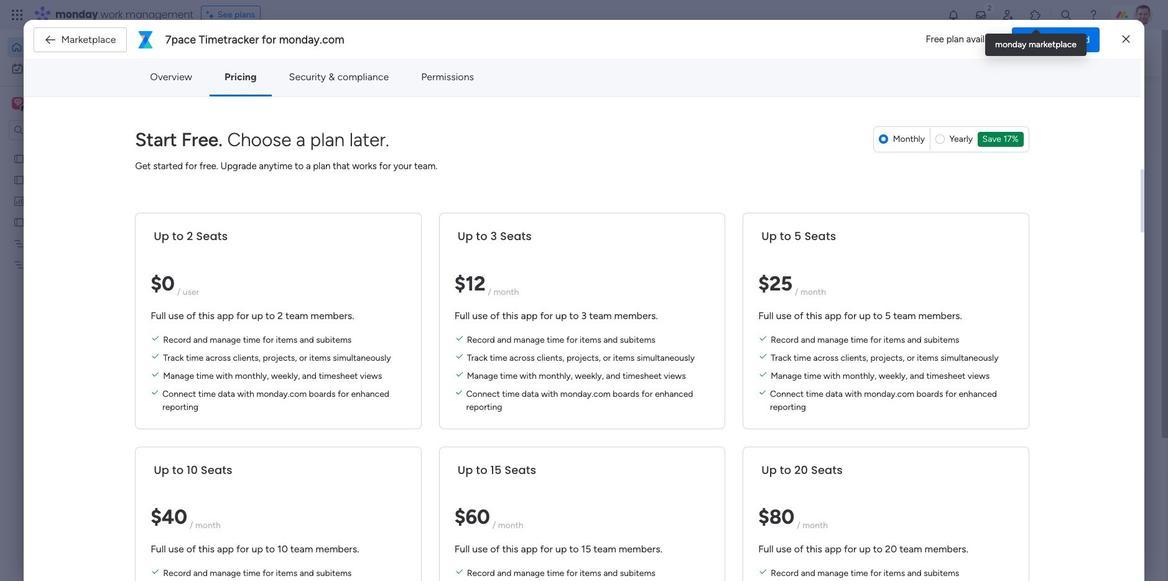 Task type: vqa. For each thing, say whether or not it's contained in the screenshot.
heading
no



Task type: describe. For each thing, give the bounding box(es) containing it.
terry turtle image
[[259, 557, 284, 581]]

Search in workspace field
[[26, 123, 104, 137]]

select product image
[[11, 9, 24, 21]]

circle o image
[[944, 149, 952, 158]]

dapulse x slim image
[[1123, 32, 1130, 47]]

1 workspace image from the left
[[12, 96, 24, 110]]

help center element
[[926, 513, 1112, 563]]

workspace selection element
[[12, 96, 104, 112]]

see plans image
[[206, 8, 218, 22]]

help image
[[1088, 9, 1100, 21]]

update feed image
[[975, 9, 987, 21]]

monday marketplace image
[[1030, 9, 1042, 21]]

terry turtle image
[[1134, 5, 1154, 25]]

notifications image
[[948, 9, 960, 21]]

2 workspace image from the left
[[14, 96, 22, 110]]

quick search results list box
[[230, 116, 896, 434]]

dapulse x slim image
[[1094, 90, 1109, 105]]

1 vertical spatial option
[[0, 147, 159, 150]]

search everything image
[[1060, 9, 1073, 21]]



Task type: locate. For each thing, give the bounding box(es) containing it.
check circle image
[[944, 117, 952, 126], [944, 133, 952, 142]]

templates image image
[[937, 250, 1101, 336]]

option
[[7, 37, 151, 57], [0, 147, 159, 150]]

0 vertical spatial check circle image
[[944, 117, 952, 126]]

1 vertical spatial check circle image
[[944, 133, 952, 142]]

v2 user feedback image
[[936, 46, 945, 60]]

add to favorites image
[[422, 380, 435, 392]]

0 vertical spatial option
[[7, 37, 151, 57]]

invite members image
[[1002, 9, 1015, 21]]

remove from favorites image
[[422, 227, 435, 240]]

public board image
[[13, 152, 25, 164], [13, 174, 25, 185], [13, 216, 25, 228], [465, 227, 478, 241], [245, 380, 259, 393]]

option down search in workspace field at the left of the page
[[0, 147, 159, 150]]

public dashboard image
[[13, 195, 25, 207]]

v2 bolt switch image
[[1033, 46, 1040, 60]]

2 check circle image from the top
[[944, 133, 952, 142]]

list box
[[0, 145, 159, 443]]

workspace image
[[12, 96, 24, 110], [14, 96, 22, 110]]

application logo image
[[136, 30, 155, 49]]

2 image
[[984, 1, 996, 15]]

close update feed (inbox) image
[[230, 469, 245, 483]]

1 check circle image from the top
[[944, 117, 952, 126]]

option up workspace selection element
[[7, 37, 151, 57]]



